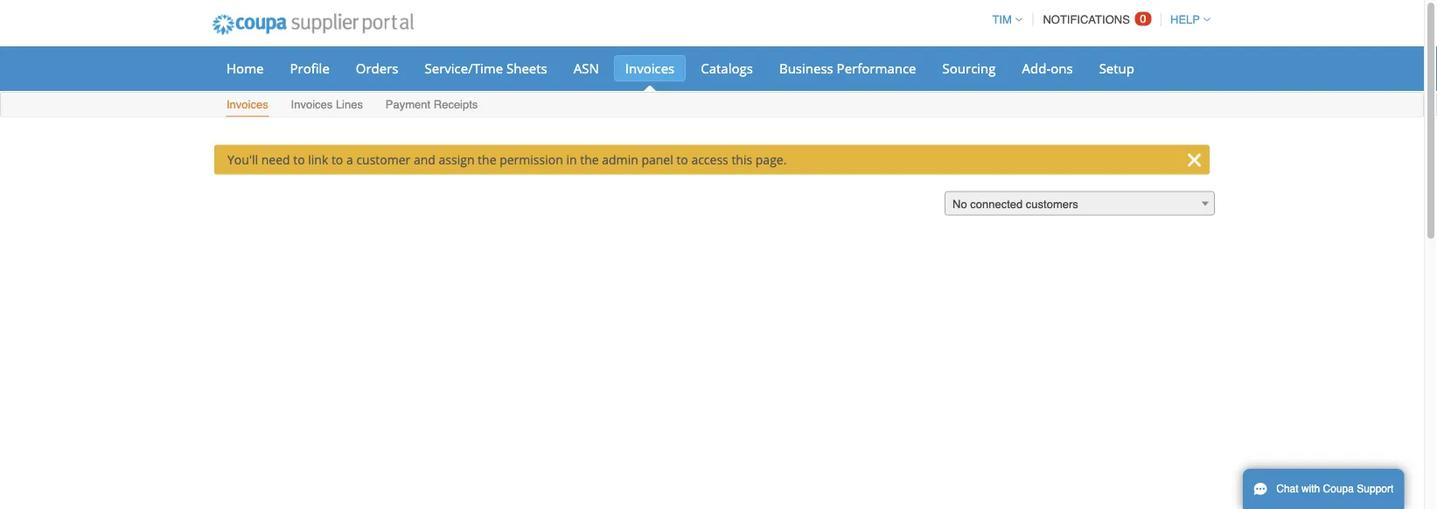 Task type: vqa. For each thing, say whether or not it's contained in the screenshot.
ASN
yes



Task type: locate. For each thing, give the bounding box(es) containing it.
to
[[293, 151, 305, 168], [332, 151, 343, 168], [677, 151, 689, 168]]

ons
[[1051, 59, 1073, 77]]

2 horizontal spatial invoices
[[626, 59, 675, 77]]

2 horizontal spatial to
[[677, 151, 689, 168]]

catalogs
[[701, 59, 753, 77]]

you'll
[[228, 151, 258, 168]]

sourcing
[[943, 59, 996, 77]]

link
[[308, 151, 328, 168]]

to right panel
[[677, 151, 689, 168]]

invoices
[[626, 59, 675, 77], [227, 98, 268, 111], [291, 98, 333, 111]]

1 the from the left
[[478, 151, 497, 168]]

1 vertical spatial invoices link
[[226, 94, 269, 117]]

home
[[227, 59, 264, 77]]

asn link
[[562, 55, 611, 81]]

1 to from the left
[[293, 151, 305, 168]]

help link
[[1163, 13, 1211, 26]]

business
[[780, 59, 834, 77]]

coupa supplier portal image
[[200, 3, 426, 46]]

1 horizontal spatial the
[[580, 151, 599, 168]]

service/time sheets link
[[413, 55, 559, 81]]

No connected customers text field
[[946, 192, 1215, 217]]

invoices link down home link on the top left of the page
[[226, 94, 269, 117]]

1 horizontal spatial invoices
[[291, 98, 333, 111]]

profile
[[290, 59, 330, 77]]

sourcing link
[[932, 55, 1008, 81]]

service/time
[[425, 59, 503, 77]]

invoices right asn
[[626, 59, 675, 77]]

invoices lines
[[291, 98, 363, 111]]

you'll need to link to a customer and assign the permission in the admin panel to access this page.
[[228, 151, 787, 168]]

to left link
[[293, 151, 305, 168]]

service/time sheets
[[425, 59, 548, 77]]

add-ons
[[1023, 59, 1073, 77]]

0 horizontal spatial invoices link
[[226, 94, 269, 117]]

the right in
[[580, 151, 599, 168]]

no connected customers
[[953, 198, 1079, 211]]

invoices lines link
[[290, 94, 364, 117]]

0 horizontal spatial invoices
[[227, 98, 268, 111]]

to left a
[[332, 151, 343, 168]]

notifications
[[1043, 13, 1130, 26]]

panel
[[642, 151, 674, 168]]

home link
[[215, 55, 275, 81]]

support
[[1358, 483, 1394, 495]]

payment receipts link
[[385, 94, 479, 117]]

invoices link
[[614, 55, 686, 81], [226, 94, 269, 117]]

invoices down profile 'link'
[[291, 98, 333, 111]]

payment
[[386, 98, 431, 111]]

invoices down home link on the top left of the page
[[227, 98, 268, 111]]

0 horizontal spatial to
[[293, 151, 305, 168]]

the right assign
[[478, 151, 497, 168]]

0 horizontal spatial the
[[478, 151, 497, 168]]

1 horizontal spatial invoices link
[[614, 55, 686, 81]]

sheets
[[507, 59, 548, 77]]

navigation
[[985, 3, 1211, 37]]

business performance
[[780, 59, 917, 77]]

asn
[[574, 59, 599, 77]]

invoices link right asn link
[[614, 55, 686, 81]]

invoices inside "link"
[[291, 98, 333, 111]]

performance
[[837, 59, 917, 77]]

1 horizontal spatial to
[[332, 151, 343, 168]]

the
[[478, 151, 497, 168], [580, 151, 599, 168]]



Task type: describe. For each thing, give the bounding box(es) containing it.
admin
[[602, 151, 639, 168]]

orders link
[[345, 55, 410, 81]]

help
[[1171, 13, 1201, 26]]

catalogs link
[[690, 55, 765, 81]]

with
[[1302, 483, 1321, 495]]

payment receipts
[[386, 98, 478, 111]]

a
[[347, 151, 353, 168]]

0
[[1141, 12, 1147, 25]]

chat
[[1277, 483, 1299, 495]]

lines
[[336, 98, 363, 111]]

in
[[567, 151, 577, 168]]

navigation containing notifications 0
[[985, 3, 1211, 37]]

setup link
[[1088, 55, 1146, 81]]

2 the from the left
[[580, 151, 599, 168]]

0 vertical spatial invoices link
[[614, 55, 686, 81]]

permission
[[500, 151, 563, 168]]

customer
[[357, 151, 411, 168]]

orders
[[356, 59, 399, 77]]

page.
[[756, 151, 787, 168]]

tim link
[[985, 13, 1023, 26]]

notifications 0
[[1043, 12, 1147, 26]]

coupa
[[1324, 483, 1355, 495]]

need
[[261, 151, 290, 168]]

2 to from the left
[[332, 151, 343, 168]]

add-
[[1023, 59, 1051, 77]]

business performance link
[[768, 55, 928, 81]]

tim
[[993, 13, 1012, 26]]

and
[[414, 151, 436, 168]]

no
[[953, 198, 968, 211]]

assign
[[439, 151, 475, 168]]

chat with coupa support button
[[1244, 469, 1405, 509]]

customers
[[1026, 198, 1079, 211]]

receipts
[[434, 98, 478, 111]]

3 to from the left
[[677, 151, 689, 168]]

profile link
[[279, 55, 341, 81]]

add-ons link
[[1011, 55, 1085, 81]]

this
[[732, 151, 753, 168]]

No connected customers field
[[945, 191, 1216, 217]]

access
[[692, 151, 729, 168]]

setup
[[1100, 59, 1135, 77]]

chat with coupa support
[[1277, 483, 1394, 495]]

connected
[[971, 198, 1023, 211]]



